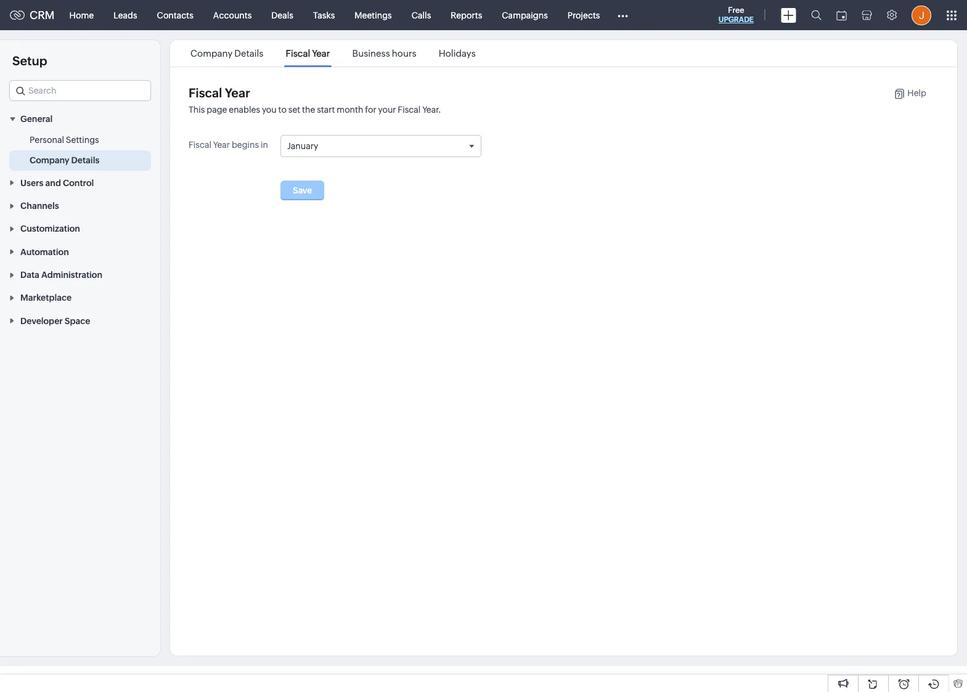 Task type: locate. For each thing, give the bounding box(es) containing it.
fiscal down the this
[[189, 140, 212, 150]]

business hours
[[353, 48, 417, 59]]

details down settings
[[71, 156, 100, 166]]

0 horizontal spatial company details link
[[30, 154, 100, 167]]

calendar image
[[837, 10, 847, 20]]

fiscal year down tasks "link"
[[286, 48, 330, 59]]

0 vertical spatial year
[[312, 48, 330, 59]]

calls
[[412, 10, 431, 20]]

search element
[[804, 0, 830, 30]]

in
[[261, 140, 268, 150]]

page
[[207, 105, 227, 115]]

year
[[312, 48, 330, 59], [225, 86, 250, 100], [213, 140, 230, 150]]

fiscal year inside list
[[286, 48, 330, 59]]

home
[[69, 10, 94, 20]]

year down tasks "link"
[[312, 48, 330, 59]]

0 horizontal spatial fiscal year
[[189, 86, 250, 100]]

fiscal year up page on the top left of the page
[[189, 86, 250, 100]]

1 vertical spatial details
[[71, 156, 100, 166]]

for
[[365, 105, 377, 115]]

Other Modules field
[[610, 5, 637, 25]]

1 horizontal spatial fiscal year
[[286, 48, 330, 59]]

channels button
[[0, 194, 160, 217]]

tasks
[[313, 10, 335, 20]]

set
[[289, 105, 301, 115]]

month
[[337, 105, 364, 115]]

fiscal year
[[286, 48, 330, 59], [189, 86, 250, 100]]

help link
[[882, 88, 927, 99]]

company details link inside the general region
[[30, 154, 100, 167]]

list containing company details
[[179, 40, 487, 67]]

contacts link
[[147, 0, 203, 30]]

0 vertical spatial company details
[[191, 48, 264, 59]]

company details link down accounts link
[[189, 48, 266, 59]]

business hours link
[[351, 48, 419, 59]]

list
[[179, 40, 487, 67]]

developer space button
[[0, 309, 160, 332]]

users
[[20, 178, 43, 188]]

0 vertical spatial details
[[235, 48, 264, 59]]

None field
[[9, 80, 151, 101]]

1 vertical spatial company details
[[30, 156, 100, 166]]

0 vertical spatial fiscal year
[[286, 48, 330, 59]]

0 horizontal spatial company
[[30, 156, 69, 166]]

1 horizontal spatial company
[[191, 48, 233, 59]]

profile element
[[905, 0, 939, 30]]

control
[[63, 178, 94, 188]]

personal settings link
[[30, 134, 99, 146]]

company details down personal settings
[[30, 156, 100, 166]]

0 vertical spatial company details link
[[189, 48, 266, 59]]

marketplace button
[[0, 286, 160, 309]]

business
[[353, 48, 390, 59]]

company details link down personal settings
[[30, 154, 100, 167]]

company details inside the general region
[[30, 156, 100, 166]]

developer
[[20, 316, 63, 326]]

create menu element
[[774, 0, 804, 30]]

fiscal down deals link
[[286, 48, 310, 59]]

holidays link
[[437, 48, 478, 59]]

year up enables
[[225, 86, 250, 100]]

fiscal
[[286, 48, 310, 59], [189, 86, 222, 100], [398, 105, 421, 115], [189, 140, 212, 150]]

settings
[[66, 135, 99, 145]]

0 horizontal spatial details
[[71, 156, 100, 166]]

general region
[[0, 130, 160, 171]]

meetings
[[355, 10, 392, 20]]

accounts link
[[203, 0, 262, 30]]

accounts
[[213, 10, 252, 20]]

this
[[189, 105, 205, 115]]

free upgrade
[[719, 6, 754, 24]]

details
[[235, 48, 264, 59], [71, 156, 100, 166]]

1 vertical spatial company
[[30, 156, 69, 166]]

1 horizontal spatial details
[[235, 48, 264, 59]]

enables
[[229, 105, 260, 115]]

1 vertical spatial company details link
[[30, 154, 100, 167]]

0 horizontal spatial company details
[[30, 156, 100, 166]]

reports link
[[441, 0, 492, 30]]

marketplace
[[20, 293, 72, 303]]

company details down accounts link
[[191, 48, 264, 59]]

year left begins
[[213, 140, 230, 150]]

calls link
[[402, 0, 441, 30]]

fiscal inside list
[[286, 48, 310, 59]]

company details
[[191, 48, 264, 59], [30, 156, 100, 166]]

1 horizontal spatial company details
[[191, 48, 264, 59]]

company
[[191, 48, 233, 59], [30, 156, 69, 166]]

company down accounts
[[191, 48, 233, 59]]

company details link
[[189, 48, 266, 59], [30, 154, 100, 167]]

campaigns link
[[492, 0, 558, 30]]

data
[[20, 270, 39, 280]]

automation
[[20, 247, 69, 257]]

details inside list
[[235, 48, 264, 59]]

January field
[[281, 136, 481, 157]]

details down accounts link
[[235, 48, 264, 59]]

search image
[[812, 10, 822, 20]]

company down "personal"
[[30, 156, 69, 166]]

deals link
[[262, 0, 303, 30]]

customization
[[20, 224, 80, 234]]

and
[[45, 178, 61, 188]]



Task type: vqa. For each thing, say whether or not it's contained in the screenshot.
Details to the left
yes



Task type: describe. For each thing, give the bounding box(es) containing it.
details inside the general region
[[71, 156, 100, 166]]

administration
[[41, 270, 102, 280]]

you
[[262, 105, 277, 115]]

fiscal up the this
[[189, 86, 222, 100]]

automation button
[[0, 240, 160, 263]]

setup
[[12, 54, 47, 68]]

projects link
[[558, 0, 610, 30]]

general
[[20, 114, 53, 124]]

january
[[287, 141, 318, 151]]

customization button
[[0, 217, 160, 240]]

fiscal year link
[[284, 48, 332, 59]]

meetings link
[[345, 0, 402, 30]]

the
[[302, 105, 315, 115]]

leads
[[114, 10, 137, 20]]

developer space
[[20, 316, 90, 326]]

deals
[[272, 10, 294, 20]]

1 vertical spatial year
[[225, 86, 250, 100]]

free
[[729, 6, 745, 15]]

holidays
[[439, 48, 476, 59]]

users and control
[[20, 178, 94, 188]]

general button
[[0, 107, 160, 130]]

tasks link
[[303, 0, 345, 30]]

leads link
[[104, 0, 147, 30]]

help
[[908, 88, 927, 98]]

your
[[378, 105, 396, 115]]

hours
[[392, 48, 417, 59]]

upgrade
[[719, 15, 754, 24]]

start
[[317, 105, 335, 115]]

begins
[[232, 140, 259, 150]]

company details inside list
[[191, 48, 264, 59]]

crm
[[30, 9, 55, 22]]

home link
[[60, 0, 104, 30]]

0 vertical spatial company
[[191, 48, 233, 59]]

data administration
[[20, 270, 102, 280]]

this page enables you to set the start month for your fiscal year.
[[189, 105, 441, 115]]

1 vertical spatial fiscal year
[[189, 86, 250, 100]]

2 vertical spatial year
[[213, 140, 230, 150]]

1 horizontal spatial company details link
[[189, 48, 266, 59]]

space
[[65, 316, 90, 326]]

Search text field
[[10, 81, 151, 101]]

year.
[[423, 105, 441, 115]]

personal
[[30, 135, 64, 145]]

to
[[279, 105, 287, 115]]

fiscal right your
[[398, 105, 421, 115]]

crm link
[[10, 9, 55, 22]]

personal settings
[[30, 135, 99, 145]]

company inside the general region
[[30, 156, 69, 166]]

contacts
[[157, 10, 194, 20]]

reports
[[451, 10, 483, 20]]

year inside list
[[312, 48, 330, 59]]

data administration button
[[0, 263, 160, 286]]

profile image
[[912, 5, 932, 25]]

fiscal year begins in
[[189, 140, 268, 150]]

channels
[[20, 201, 59, 211]]

campaigns
[[502, 10, 548, 20]]

create menu image
[[781, 8, 797, 23]]

projects
[[568, 10, 600, 20]]

users and control button
[[0, 171, 160, 194]]



